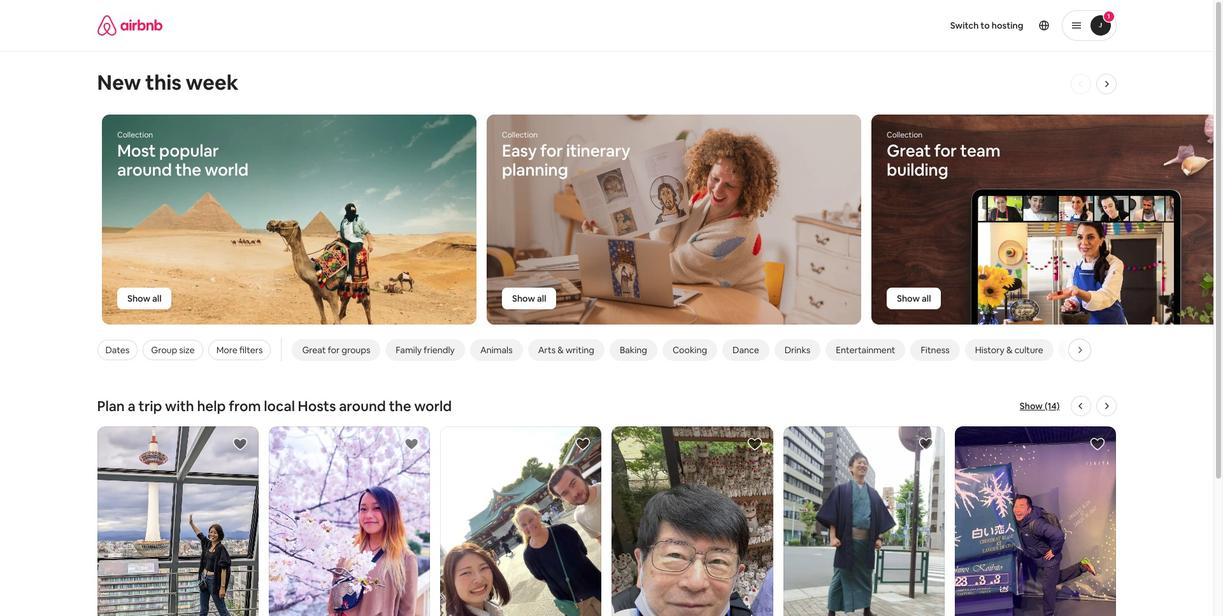 Task type: vqa. For each thing, say whether or not it's contained in the screenshot.
Portola
no



Task type: describe. For each thing, give the bounding box(es) containing it.
1 save this experience image from the left
[[576, 437, 591, 452]]

magic button
[[1059, 340, 1104, 361]]

new this week
[[97, 69, 239, 96]]

family friendly element
[[396, 345, 455, 356]]

arts & writing button
[[528, 340, 605, 361]]

a
[[128, 398, 136, 416]]

team
[[961, 140, 1001, 162]]

more filters
[[216, 345, 263, 356]]

arts & writing
[[538, 345, 595, 356]]

from
[[229, 398, 261, 416]]

with
[[165, 398, 194, 416]]

hosting
[[992, 20, 1024, 31]]

history & culture button
[[965, 340, 1054, 361]]

drinks button
[[775, 340, 821, 361]]

friendly
[[424, 345, 455, 356]]

collection most popular around the world
[[117, 130, 249, 181]]

dates
[[105, 345, 130, 356]]

all for building
[[922, 293, 931, 305]]

history & culture
[[975, 345, 1044, 356]]

entertainment
[[836, 345, 896, 356]]

collection great for team building
[[887, 130, 1001, 181]]

great for groups button
[[292, 340, 381, 361]]

baking button
[[610, 340, 658, 361]]

dance
[[733, 345, 759, 356]]

world inside collection most popular around the world
[[205, 159, 249, 181]]

for for building
[[935, 140, 957, 162]]

building
[[887, 159, 949, 181]]

1
[[1108, 12, 1111, 20]]

show all for great for team building
[[897, 293, 931, 305]]

show for easy for itinerary planning
[[512, 293, 535, 305]]

entertainment element
[[836, 345, 896, 356]]

fitness
[[921, 345, 950, 356]]

animals button
[[470, 340, 523, 361]]

group
[[151, 345, 177, 356]]

history
[[975, 345, 1005, 356]]

collection for great
[[887, 130, 923, 140]]

cooking element
[[673, 345, 707, 356]]

baking element
[[620, 345, 647, 356]]

1 vertical spatial around
[[339, 398, 386, 416]]

plan a trip with help from local hosts around the world
[[97, 398, 452, 416]]

popular
[[159, 140, 219, 162]]

3 save this experience image from the left
[[1091, 437, 1106, 452]]

culture
[[1015, 345, 1044, 356]]

hosts
[[298, 398, 336, 416]]

family
[[396, 345, 422, 356]]

family friendly
[[396, 345, 455, 356]]

entertainment button
[[826, 340, 906, 361]]

new
[[97, 69, 141, 96]]

easy
[[502, 140, 537, 162]]

(14)
[[1045, 401, 1060, 412]]

great inside collection great for team building
[[887, 140, 931, 162]]

switch
[[951, 20, 979, 31]]

show all link for easy for itinerary planning
[[502, 288, 557, 310]]

collection for easy
[[502, 130, 538, 140]]

3 save this experience image from the left
[[919, 437, 934, 452]]



Task type: locate. For each thing, give the bounding box(es) containing it.
world
[[205, 159, 249, 181], [414, 398, 452, 416]]

2 show all from the left
[[512, 293, 546, 305]]

show all link up 'arts'
[[502, 288, 557, 310]]

all for planning
[[537, 293, 546, 305]]

the
[[175, 159, 201, 181], [389, 398, 411, 416]]

0 vertical spatial world
[[205, 159, 249, 181]]

2 save this experience image from the left
[[404, 437, 419, 452]]

show all up 'arts'
[[512, 293, 546, 305]]

great for groups
[[302, 345, 370, 356]]

fitness button
[[911, 340, 960, 361]]

baking
[[620, 345, 647, 356]]

1 horizontal spatial show all
[[512, 293, 546, 305]]

2 horizontal spatial all
[[922, 293, 931, 305]]

1 collection from the left
[[117, 130, 153, 140]]

profile element
[[718, 0, 1117, 51]]

writing
[[566, 345, 595, 356]]

0 horizontal spatial save this experience image
[[233, 437, 248, 452]]

1 horizontal spatial show all link
[[502, 288, 557, 310]]

magic
[[1069, 345, 1094, 356]]

all for the
[[152, 293, 162, 305]]

cooking
[[673, 345, 707, 356]]

collection up building
[[887, 130, 923, 140]]

great for groups element
[[302, 345, 370, 356]]

show (14)
[[1020, 401, 1060, 412]]

more filters button
[[208, 340, 271, 361]]

1 button
[[1062, 10, 1117, 41]]

plan
[[97, 398, 125, 416]]

2 horizontal spatial show all link
[[887, 288, 942, 310]]

great inside great for groups button
[[302, 345, 326, 356]]

collection inside collection most popular around the world
[[117, 130, 153, 140]]

for left groups
[[328, 345, 340, 356]]

for for planning
[[540, 140, 563, 162]]

3 all from the left
[[922, 293, 931, 305]]

around inside collection most popular around the world
[[117, 159, 172, 181]]

0 horizontal spatial great
[[302, 345, 326, 356]]

show for great for team building
[[897, 293, 920, 305]]

filters
[[239, 345, 263, 356]]

show all link up group
[[117, 288, 172, 310]]

show all up group
[[127, 293, 162, 305]]

0 vertical spatial around
[[117, 159, 172, 181]]

switch to hosting link
[[943, 12, 1031, 39]]

size
[[179, 345, 195, 356]]

drinks element
[[785, 345, 811, 356]]

0 horizontal spatial show all link
[[117, 288, 172, 310]]

3 show all from the left
[[897, 293, 931, 305]]

this week
[[145, 69, 239, 96]]

show for most popular around the world
[[127, 293, 150, 305]]

local
[[264, 398, 295, 416]]

2 horizontal spatial for
[[935, 140, 957, 162]]

the right most
[[175, 159, 201, 181]]

show
[[127, 293, 150, 305], [512, 293, 535, 305], [897, 293, 920, 305], [1020, 401, 1043, 412]]

0 vertical spatial great
[[887, 140, 931, 162]]

all
[[152, 293, 162, 305], [537, 293, 546, 305], [922, 293, 931, 305]]

show all up fitness button
[[897, 293, 931, 305]]

fitness element
[[921, 345, 950, 356]]

show all link
[[117, 288, 172, 310], [502, 288, 557, 310], [887, 288, 942, 310]]

1 show all link from the left
[[117, 288, 172, 310]]

2 & from the left
[[1007, 345, 1013, 356]]

1 horizontal spatial all
[[537, 293, 546, 305]]

0 horizontal spatial around
[[117, 159, 172, 181]]

great
[[887, 140, 931, 162], [302, 345, 326, 356]]

collection for most
[[117, 130, 153, 140]]

0 vertical spatial the
[[175, 159, 201, 181]]

2 all from the left
[[537, 293, 546, 305]]

switch to hosting
[[951, 20, 1024, 31]]

show left (14)
[[1020, 401, 1043, 412]]

most
[[117, 140, 156, 162]]

2 save this experience image from the left
[[747, 437, 763, 452]]

& for history
[[1007, 345, 1013, 356]]

for inside collection great for team building
[[935, 140, 957, 162]]

0 horizontal spatial show all
[[127, 293, 162, 305]]

1 horizontal spatial save this experience image
[[404, 437, 419, 452]]

animals element
[[480, 345, 513, 356]]

save this experience image
[[233, 437, 248, 452], [404, 437, 419, 452], [919, 437, 934, 452]]

0 horizontal spatial &
[[558, 345, 564, 356]]

family friendly button
[[386, 340, 465, 361]]

show all link for great for team building
[[887, 288, 942, 310]]

groups
[[342, 345, 370, 356]]

group size
[[151, 345, 195, 356]]

for
[[540, 140, 563, 162], [935, 140, 957, 162], [328, 345, 340, 356]]

collection
[[117, 130, 153, 140], [502, 130, 538, 140], [887, 130, 923, 140]]

dates button
[[97, 340, 138, 361]]

planning
[[502, 159, 568, 181]]

2 show all link from the left
[[502, 288, 557, 310]]

for inside collection easy for itinerary planning
[[540, 140, 563, 162]]

dance element
[[733, 345, 759, 356]]

help
[[197, 398, 226, 416]]

show all for most popular around the world
[[127, 293, 162, 305]]

show inside 'show (14)' link
[[1020, 401, 1043, 412]]

history & culture element
[[975, 345, 1044, 356]]

all up fitness button
[[922, 293, 931, 305]]

collection up planning
[[502, 130, 538, 140]]

animals
[[480, 345, 513, 356]]

magic element
[[1069, 345, 1094, 356]]

all up group
[[152, 293, 162, 305]]

for right easy
[[540, 140, 563, 162]]

1 & from the left
[[558, 345, 564, 356]]

collection down new at left
[[117, 130, 153, 140]]

2 horizontal spatial show all
[[897, 293, 931, 305]]

3 show all link from the left
[[887, 288, 942, 310]]

around
[[117, 159, 172, 181], [339, 398, 386, 416]]

group size button
[[143, 340, 203, 361]]

cooking button
[[663, 340, 718, 361]]

collection inside collection easy for itinerary planning
[[502, 130, 538, 140]]

1 horizontal spatial the
[[389, 398, 411, 416]]

1 horizontal spatial &
[[1007, 345, 1013, 356]]

new this week group
[[0, 114, 1224, 326]]

1 vertical spatial great
[[302, 345, 326, 356]]

more
[[216, 345, 238, 356]]

show (14) link
[[1020, 400, 1060, 413]]

show all for easy for itinerary planning
[[512, 293, 546, 305]]

& right 'arts'
[[558, 345, 564, 356]]

show all link for most popular around the world
[[117, 288, 172, 310]]

& inside button
[[558, 345, 564, 356]]

1 save this experience image from the left
[[233, 437, 248, 452]]

1 horizontal spatial great
[[887, 140, 931, 162]]

1 all from the left
[[152, 293, 162, 305]]

collection inside collection great for team building
[[887, 130, 923, 140]]

& left culture
[[1007, 345, 1013, 356]]

1 horizontal spatial world
[[414, 398, 452, 416]]

2 horizontal spatial save this experience image
[[1091, 437, 1106, 452]]

show up "dates"
[[127, 293, 150, 305]]

save this experience image
[[576, 437, 591, 452], [747, 437, 763, 452], [1091, 437, 1106, 452]]

the down family
[[389, 398, 411, 416]]

for inside button
[[328, 345, 340, 356]]

to
[[981, 20, 990, 31]]

arts
[[538, 345, 556, 356]]

1 show all from the left
[[127, 293, 162, 305]]

2 collection from the left
[[502, 130, 538, 140]]

0 horizontal spatial the
[[175, 159, 201, 181]]

show up fitness button
[[897, 293, 920, 305]]

1 horizontal spatial save this experience image
[[747, 437, 763, 452]]

1 horizontal spatial for
[[540, 140, 563, 162]]

& inside button
[[1007, 345, 1013, 356]]

& for arts
[[558, 345, 564, 356]]

arts & writing element
[[538, 345, 595, 356]]

0 horizontal spatial for
[[328, 345, 340, 356]]

2 horizontal spatial save this experience image
[[919, 437, 934, 452]]

the inside collection most popular around the world
[[175, 159, 201, 181]]

0 horizontal spatial all
[[152, 293, 162, 305]]

2 horizontal spatial collection
[[887, 130, 923, 140]]

3 collection from the left
[[887, 130, 923, 140]]

show all
[[127, 293, 162, 305], [512, 293, 546, 305], [897, 293, 931, 305]]

1 vertical spatial the
[[389, 398, 411, 416]]

show all link up fitness button
[[887, 288, 942, 310]]

show up animals
[[512, 293, 535, 305]]

0 horizontal spatial save this experience image
[[576, 437, 591, 452]]

dance button
[[723, 340, 770, 361]]

all up 'arts'
[[537, 293, 546, 305]]

&
[[558, 345, 564, 356], [1007, 345, 1013, 356]]

0 horizontal spatial world
[[205, 159, 249, 181]]

1 vertical spatial world
[[414, 398, 452, 416]]

itinerary
[[566, 140, 631, 162]]

collection easy for itinerary planning
[[502, 130, 631, 181]]

drinks
[[785, 345, 811, 356]]

trip
[[139, 398, 162, 416]]

1 horizontal spatial around
[[339, 398, 386, 416]]

for left team
[[935, 140, 957, 162]]

0 horizontal spatial collection
[[117, 130, 153, 140]]

1 horizontal spatial collection
[[502, 130, 538, 140]]



